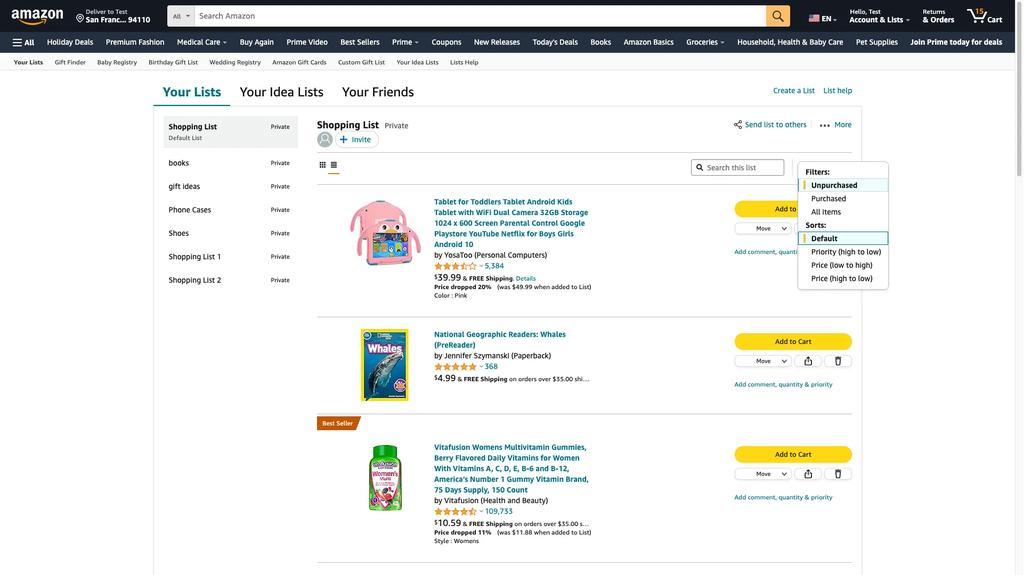 Task type: vqa. For each thing, say whether or not it's contained in the screenshot.
50
no



Task type: locate. For each thing, give the bounding box(es) containing it.
on inside $ 4 . 99 & free shipping on orders over $35.00  shipped by amazon.
[[510, 375, 517, 383]]

amazon for amazon gift cards
[[273, 58, 296, 66]]

deals up finder
[[75, 37, 93, 46]]

lists help
[[451, 58, 479, 66]]

and right 6
[[536, 465, 549, 474]]

over inside $ 4 . 99 & free shipping on orders over $35.00  shipped by amazon.
[[539, 375, 551, 383]]

0 vertical spatial and
[[536, 465, 549, 474]]

phone cases
[[169, 205, 211, 214]]

2 vertical spatial all
[[812, 207, 821, 216]]

3 add comment, quantity & priority link from the top
[[735, 494, 833, 502]]

99 inside $ 39 . 99 & free shipping . details price dropped 20% (was $49.99 when added to list) color                                                : pink
[[451, 272, 462, 283]]

gift left cards
[[298, 58, 309, 66]]

shopping list heading
[[317, 119, 379, 131]]

1 $ from the top
[[435, 273, 438, 280]]

0 vertical spatial amazon
[[624, 37, 652, 46]]

care down en
[[829, 37, 844, 46]]

low)
[[867, 247, 882, 256], [859, 274, 874, 283]]

1 quantity from the top
[[779, 248, 804, 256]]

1 vertical spatial free
[[464, 375, 479, 383]]

1 vertical spatial share submit
[[795, 356, 822, 367]]

0 vertical spatial low)
[[867, 247, 882, 256]]

0 vertical spatial best
[[341, 37, 355, 46]]

3 move submit from the top
[[736, 469, 792, 480]]

groceries
[[687, 37, 718, 46]]

purchased link
[[799, 192, 889, 205]]

3 prime from the left
[[928, 37, 949, 46]]

added right $11.88
[[552, 529, 570, 537]]

whales
[[541, 330, 566, 339]]

0 vertical spatial add to cart link
[[736, 202, 852, 217]]

free inside $ 39 . 99 & free shipping . details price dropped 20% (was $49.99 when added to list) color                                                : pink
[[470, 275, 485, 283]]

amazon image
[[12, 10, 63, 26]]

2 vertical spatial shipping
[[486, 521, 513, 529]]

amazon.
[[608, 375, 634, 383], [614, 521, 639, 529]]

0 horizontal spatial care
[[205, 37, 221, 46]]

for inside vitafusion womens multivitamin gummies, berry flavored daily vitamins for women with vitamins a, c, d, e, b-6 and b-12, america's number 1 gummy vitamin brand, 75 days supply, 150 count by vitafusion (health and beauty)
[[541, 454, 551, 463]]

idea down amazon gift cards
[[270, 84, 294, 99]]

deals inside today's deals link
[[560, 37, 578, 46]]

default option
[[798, 232, 889, 245]]

0 vertical spatial share submit
[[795, 223, 822, 234]]

None submit
[[767, 5, 791, 27], [826, 356, 852, 367], [826, 469, 852, 480], [767, 5, 791, 27], [826, 356, 852, 367], [826, 469, 852, 480]]

x
[[454, 219, 458, 228]]

2 test from the left
[[870, 7, 881, 15]]

free up '11%'
[[470, 521, 485, 529]]

shopping up 0 "image"
[[317, 119, 361, 131]]

1 down c, at the bottom left of the page
[[501, 475, 505, 484]]

move submit for 99
[[736, 223, 792, 234]]

1 horizontal spatial registry
[[237, 58, 261, 66]]

beauty)
[[523, 497, 549, 506]]

1 vertical spatial amazon
[[273, 58, 296, 66]]

on down (paperback)
[[510, 375, 517, 383]]

dropped inside $ 39 . 99 & free shipping . details price dropped 20% (was $49.99 when added to list) color                                                : pink
[[451, 283, 477, 291]]

99 right 4
[[446, 373, 456, 384]]

1 test from the left
[[116, 7, 128, 15]]

national geographic readers: whales (prereader) image
[[349, 330, 421, 402]]

15
[[976, 6, 985, 15]]

1 horizontal spatial idea
[[412, 58, 424, 66]]

5,384
[[485, 261, 505, 270]]

2 $ from the top
[[435, 374, 438, 381]]

1 horizontal spatial prime
[[393, 37, 412, 46]]

registry inside "link"
[[113, 58, 137, 66]]

1 vertical spatial 1
[[501, 475, 505, 484]]

shipping inside $ 4 . 99 & free shipping on orders over $35.00  shipped by amazon.
[[481, 375, 508, 383]]

(low
[[831, 261, 845, 270]]

1 registry from the left
[[113, 58, 137, 66]]

lists down 'coupons' link
[[426, 58, 439, 66]]

1 vertical spatial add to cart
[[776, 338, 812, 346]]

and down count
[[508, 497, 521, 506]]

1 horizontal spatial default
[[812, 234, 838, 243]]

create a list link
[[774, 86, 816, 95]]

computers)
[[508, 251, 548, 260]]

prime link
[[386, 35, 426, 50]]

1 vertical spatial add comment, quantity & priority
[[735, 381, 833, 389]]

baby down premium
[[97, 58, 112, 66]]

low) down high)
[[859, 274, 874, 283]]

baby inside "link"
[[97, 58, 112, 66]]

your idea lists inside tab list
[[240, 84, 324, 99]]

(high up price (low to high) link
[[839, 247, 856, 256]]

your lists down birthday gift list at the left top of page
[[163, 84, 221, 99]]

2 vertical spatial move submit
[[736, 469, 792, 480]]

. down 'jennifer'
[[443, 373, 446, 384]]

your idea lists link down prime link
[[391, 53, 445, 70]]

2 deals from the left
[[560, 37, 578, 46]]

private for shopping list 2
[[271, 277, 290, 284]]

. up $49.99
[[513, 275, 515, 283]]

free up 20%
[[470, 275, 485, 283]]

1 comment, from the top
[[748, 248, 778, 256]]

details link
[[517, 275, 536, 283]]

(was left $49.99
[[498, 283, 511, 291]]

.
[[449, 272, 451, 283], [513, 275, 515, 283], [443, 373, 446, 384], [449, 518, 451, 529]]

: left pink
[[452, 292, 453, 300]]

0 vertical spatial your lists link
[[8, 53, 49, 70]]

for
[[972, 37, 983, 46], [459, 197, 469, 206], [527, 229, 538, 238], [541, 454, 551, 463]]

1 vertical spatial (was
[[498, 529, 511, 537]]

priority
[[812, 248, 833, 256], [812, 381, 833, 389], [812, 494, 833, 502]]

custom gift list link
[[333, 53, 391, 70]]

comment, for 59
[[748, 494, 778, 502]]

3 share submit from the top
[[795, 469, 822, 480]]

amazon for amazon basics
[[624, 37, 652, 46]]

your
[[14, 58, 28, 66], [397, 58, 410, 66], [163, 84, 191, 99], [240, 84, 267, 99], [342, 84, 369, 99]]

google
[[560, 219, 585, 228]]

on for 59
[[515, 521, 522, 529]]

by inside $ 4 . 99 & free shipping on orders over $35.00  shipped by amazon.
[[600, 375, 607, 383]]

registry down premium
[[113, 58, 137, 66]]

0 vertical spatial :
[[452, 292, 453, 300]]

0 vertical spatial $
[[435, 273, 438, 280]]

by inside $ 10 . 59 & free shipping on orders over $35.00  shipped by amazon. price dropped 11% (was $11.88 when added to list) style                                                : womens
[[605, 521, 612, 529]]

99 right 39
[[451, 272, 462, 283]]

pet
[[857, 37, 868, 46]]

Share submit
[[795, 223, 822, 234], [795, 356, 822, 367], [795, 469, 822, 480]]

list box
[[798, 165, 889, 285]]

1 horizontal spatial deals
[[560, 37, 578, 46]]

buy
[[240, 37, 253, 46]]

1 vertical spatial $35.00
[[558, 521, 579, 529]]

idea
[[412, 58, 424, 66], [270, 84, 294, 99]]

added inside $ 39 . 99 & free shipping . details price dropped 20% (was $49.99 when added to list) color                                                : pink
[[552, 283, 570, 291]]

0 vertical spatial orders
[[519, 375, 537, 383]]

3 add to cart from the top
[[776, 451, 812, 459]]

$35.00 down whales
[[553, 375, 573, 383]]

1 care from the left
[[205, 37, 221, 46]]

over down 'beauty)'
[[544, 521, 557, 529]]

move for 99
[[757, 225, 771, 232]]

$35.00 inside $ 10 . 59 & free shipping on orders over $35.00  shipped by amazon. price dropped 11% (was $11.88 when added to list) style                                                : womens
[[558, 521, 579, 529]]

0 vertical spatial your lists
[[14, 58, 43, 66]]

. inside $ 10 . 59 & free shipping on orders over $35.00  shipped by amazon. price dropped 11% (was $11.88 when added to list) style                                                : womens
[[449, 518, 451, 529]]

1 horizontal spatial your idea lists
[[397, 58, 439, 66]]

1 vertical spatial move
[[757, 358, 771, 365]]

1 share submit from the top
[[795, 223, 822, 234]]

2 when from the top
[[535, 529, 550, 537]]

buy again link
[[234, 35, 281, 50]]

price inside $ 39 . 99 & free shipping . details price dropped 20% (was $49.99 when added to list) color                                                : pink
[[435, 283, 449, 291]]

Search this list search field
[[692, 159, 785, 176]]

1 b- from the left
[[522, 465, 530, 474]]

all up sorts:
[[812, 207, 821, 216]]

and
[[536, 465, 549, 474], [508, 497, 521, 506]]

2 move submit from the top
[[736, 356, 792, 367]]

gift
[[55, 58, 66, 66], [175, 58, 186, 66], [298, 58, 309, 66], [362, 58, 373, 66]]

high)
[[856, 261, 873, 270]]

added right $49.99
[[552, 283, 570, 291]]

0 vertical spatial add comment, quantity & priority link
[[735, 248, 833, 256]]

2 quantity from the top
[[779, 381, 804, 389]]

0 vertical spatial on
[[510, 375, 517, 383]]

tab list
[[153, 77, 863, 107]]

vitamins down flavored
[[453, 465, 484, 474]]

1 vertical spatial add to cart link
[[736, 334, 852, 350]]

$35.00 inside $ 4 . 99 & free shipping on orders over $35.00  shipped by amazon.
[[553, 375, 573, 383]]

2 move from the top
[[757, 358, 771, 365]]

your lists link
[[8, 53, 49, 70], [153, 77, 230, 107]]

99 for 4
[[446, 373, 456, 384]]

1 vertical spatial all
[[25, 38, 34, 47]]

shipping for 39
[[486, 275, 513, 283]]

0 vertical spatial your idea lists link
[[391, 53, 445, 70]]

amazon. for 59
[[614, 521, 639, 529]]

2 vertical spatial add comment, quantity & priority
[[735, 494, 833, 502]]

1 add to cart from the top
[[776, 205, 812, 213]]

32gb
[[541, 208, 559, 217]]

1 horizontal spatial care
[[829, 37, 844, 46]]

vitamins down multivitamin
[[508, 454, 539, 463]]

1 vertical spatial over
[[544, 521, 557, 529]]

send list to others
[[746, 120, 807, 129]]

0 vertical spatial baby
[[810, 37, 827, 46]]

2 vertical spatial move
[[757, 471, 771, 478]]

on inside $ 10 . 59 & free shipping on orders over $35.00  shipped by amazon. price dropped 11% (was $11.88 when added to list) style                                                : womens
[[515, 521, 522, 529]]

womens up the daily on the bottom left of the page
[[473, 443, 503, 452]]

2 gift from the left
[[175, 58, 186, 66]]

over for 59
[[544, 521, 557, 529]]

b- right e,
[[522, 465, 530, 474]]

shipping down the 5,384
[[486, 275, 513, 283]]

send list to others image
[[734, 118, 744, 131]]

on
[[510, 375, 517, 383], [515, 521, 522, 529]]

add comment, quantity & priority link for 99
[[735, 248, 833, 256]]

2 vertical spatial share submit
[[795, 469, 822, 480]]

by
[[435, 251, 443, 260], [435, 351, 443, 361], [600, 375, 607, 383], [435, 497, 443, 506], [605, 521, 612, 529]]

3 priority from the top
[[812, 494, 833, 502]]

0 vertical spatial (was
[[498, 283, 511, 291]]

0 vertical spatial added
[[552, 283, 570, 291]]

add to cart link for 99
[[736, 202, 852, 217]]

& inside $ 4 . 99 & free shipping on orders over $35.00  shipped by amazon.
[[458, 375, 463, 383]]

default
[[169, 134, 190, 142], [812, 234, 838, 243]]

2 added from the top
[[552, 529, 570, 537]]

over inside $ 10 . 59 & free shipping on orders over $35.00  shipped by amazon. price dropped 11% (was $11.88 when added to list) style                                                : womens
[[544, 521, 557, 529]]

amazon. for 99
[[608, 375, 634, 383]]

1 when from the top
[[535, 283, 550, 291]]

4 gift from the left
[[362, 58, 373, 66]]

1 vertical spatial android
[[435, 240, 463, 249]]

$ for 10
[[435, 519, 438, 526]]

registry down buy
[[237, 58, 261, 66]]

orders inside $ 10 . 59 & free shipping on orders over $35.00  shipped by amazon. price dropped 11% (was $11.88 when added to list) style                                                : womens
[[524, 521, 542, 529]]

1 add comment, quantity & priority link from the top
[[735, 248, 833, 256]]

0 horizontal spatial test
[[116, 7, 128, 15]]

2 vertical spatial $
[[435, 519, 438, 526]]

gummy
[[507, 475, 535, 484]]

when
[[535, 283, 550, 291], [535, 529, 550, 537]]

when inside $ 39 . 99 & free shipping . details price dropped 20% (was $49.99 when added to list) color                                                : pink
[[535, 283, 550, 291]]

1 vertical spatial orders
[[524, 521, 542, 529]]

. for 4
[[443, 373, 446, 384]]

0 vertical spatial shipped
[[575, 375, 598, 383]]

$ inside $ 39 . 99 & free shipping . details price dropped 20% (was $49.99 when added to list) color                                                : pink
[[435, 273, 438, 280]]

0 vertical spatial quantity
[[779, 248, 804, 256]]

tablet
[[435, 197, 457, 206], [503, 197, 526, 206], [435, 208, 457, 217]]

list help link
[[824, 86, 853, 95]]

deliver
[[86, 7, 106, 15]]

1 horizontal spatial test
[[870, 7, 881, 15]]

premium
[[106, 37, 137, 46]]

$11.88
[[513, 529, 533, 537]]

0 horizontal spatial prime
[[287, 37, 307, 46]]

shopping
[[317, 119, 361, 131], [169, 122, 203, 131], [169, 252, 201, 261], [169, 276, 201, 285]]

add comment, quantity & priority link for 59
[[735, 494, 833, 502]]

1 vertical spatial 10
[[438, 518, 449, 529]]

free for 39
[[470, 275, 485, 283]]

list inside "link"
[[188, 58, 198, 66]]

2 add to cart link from the top
[[736, 334, 852, 350]]

girls
[[558, 229, 574, 238]]

test inside deliver to test san franc... 94110‌
[[116, 7, 128, 15]]

gift inside "link"
[[175, 58, 186, 66]]

idea down prime link
[[412, 58, 424, 66]]

$ inside $ 4 . 99 & free shipping on orders over $35.00  shipped by amazon.
[[435, 374, 438, 381]]

2 vertical spatial add to cart
[[776, 451, 812, 459]]

1 vertical spatial add comment, quantity & priority link
[[735, 381, 833, 389]]

idea inside the navigation navigation
[[412, 58, 424, 66]]

orders for 59
[[524, 521, 542, 529]]

10 left the 59
[[438, 518, 449, 529]]

cart inside the navigation navigation
[[988, 15, 1003, 24]]

$ down (prereader)
[[435, 374, 438, 381]]

quantity for 99
[[779, 248, 804, 256]]

test
[[116, 7, 128, 15], [870, 7, 881, 15]]

0 vertical spatial move
[[757, 225, 771, 232]]

shipping down 368
[[481, 375, 508, 383]]

orders up $11.88
[[524, 521, 542, 529]]

navigation navigation
[[0, 0, 1016, 70]]

shopping for shopping list
[[317, 119, 361, 131]]

count
[[507, 486, 528, 495]]

comment, for 99
[[748, 248, 778, 256]]

dropped up pink
[[451, 283, 477, 291]]

: inside $ 10 . 59 & free shipping on orders over $35.00  shipped by amazon. price dropped 11% (was $11.88 when added to list) style                                                : womens
[[451, 538, 453, 546]]

gift right birthday
[[175, 58, 186, 66]]

1 vertical spatial $
[[435, 374, 438, 381]]

0 vertical spatial over
[[539, 375, 551, 383]]

2 vertical spatial free
[[470, 521, 485, 529]]

deals inside holiday deals link
[[75, 37, 93, 46]]

android up 32gb
[[527, 197, 556, 206]]

gift
[[169, 182, 181, 191]]

0 vertical spatial $35.00
[[553, 375, 573, 383]]

add comment, quantity & priority link
[[735, 248, 833, 256], [735, 381, 833, 389], [735, 494, 833, 502]]

(was inside $ 39 . 99 & free shipping . details price dropped 20% (was $49.99 when added to list) color                                                : pink
[[498, 283, 511, 291]]

orders for 99
[[519, 375, 537, 383]]

shopping list 2
[[169, 276, 221, 285]]

shipped for 99
[[575, 375, 598, 383]]

10 inside tablet for toddlers tablet android kids tablet with wifi dual camera 32gb storage 1024 x 600 screen parental control google playstore youtube netflix for boys girls android 10 by yosatoo (personal computers)
[[465, 240, 474, 249]]

free down 'jennifer'
[[464, 375, 479, 383]]

more link
[[821, 119, 853, 130]]

. up "color"
[[449, 272, 451, 283]]

2 horizontal spatial all
[[812, 207, 821, 216]]

2 dropped from the top
[[451, 529, 477, 537]]

womens inside vitafusion womens multivitamin gummies, berry flavored daily vitamins for women with vitamins a, c, d, e, b-6 and b-12, america's number 1 gummy vitamin brand, 75 days supply, 150 count by vitafusion (health and beauty)
[[473, 443, 503, 452]]

(was left $11.88
[[498, 529, 511, 537]]

priority for 59
[[812, 494, 833, 502]]

price inside $ 10 . 59 & free shipping on orders over $35.00  shipped by amazon. price dropped 11% (was $11.88 when added to list) style                                                : womens
[[435, 529, 449, 537]]

deals for today's deals
[[560, 37, 578, 46]]

shopping down the shopping list 1
[[169, 276, 201, 285]]

cart for 10
[[799, 451, 812, 459]]

when right $11.88
[[535, 529, 550, 537]]

0 horizontal spatial your lists link
[[8, 53, 49, 70]]

with
[[435, 465, 451, 474]]

gift left finder
[[55, 58, 66, 66]]

to
[[108, 7, 114, 15], [777, 120, 784, 129], [790, 205, 797, 213], [858, 247, 866, 256], [847, 261, 854, 270], [850, 274, 857, 283], [572, 283, 578, 291], [790, 338, 797, 346], [790, 451, 797, 459], [572, 529, 578, 537]]

your lists link for the baby registry "link"
[[8, 53, 49, 70]]

basics
[[654, 37, 674, 46]]

2 registry from the left
[[237, 58, 261, 66]]

tablet for toddlers tablet android kids tablet with wifi dual camera 32gb storage 1024 x 600 screen parental control google playstore youtube netflix for boys girls android 10 by yosatoo (personal computers)
[[435, 197, 589, 260]]

3 $ from the top
[[435, 519, 438, 526]]

health
[[778, 37, 801, 46]]

prime right "join"
[[928, 37, 949, 46]]

1 up 2 in the top left of the page
[[217, 252, 221, 261]]

0 vertical spatial add to cart
[[776, 205, 812, 213]]

private for shoes
[[271, 230, 290, 237]]

for left 'deals'
[[972, 37, 983, 46]]

1 vertical spatial best
[[323, 420, 335, 428]]

over down (paperback)
[[539, 375, 551, 383]]

3 quantity from the top
[[779, 494, 804, 502]]

shopping down your lists heading
[[169, 122, 203, 131]]

on up $11.88
[[515, 521, 522, 529]]

0 horizontal spatial default
[[169, 134, 190, 142]]

for left women
[[541, 454, 551, 463]]

amazon. inside $ 4 . 99 & free shipping on orders over $35.00  shipped by amazon.
[[608, 375, 634, 383]]

11%
[[478, 529, 492, 537]]

your idea lists down prime link
[[397, 58, 439, 66]]

orders
[[519, 375, 537, 383], [524, 521, 542, 529]]

your lists inside the navigation navigation
[[14, 58, 43, 66]]

1 vertical spatial when
[[535, 529, 550, 537]]

private for shopping list 1
[[271, 253, 290, 260]]

1 dropped from the top
[[451, 283, 477, 291]]

1 vertical spatial your idea lists
[[240, 84, 324, 99]]

shopping down shoes
[[169, 252, 201, 261]]

0 vertical spatial your idea lists
[[397, 58, 439, 66]]

shopping for shopping list 2
[[169, 276, 201, 285]]

add comment, quantity & priority
[[735, 248, 833, 256], [735, 381, 833, 389], [735, 494, 833, 502]]

3 add comment, quantity & priority from the top
[[735, 494, 833, 502]]

. for 39
[[449, 272, 451, 283]]

1 vertical spatial your lists
[[163, 84, 221, 99]]

2 (was from the top
[[498, 529, 511, 537]]

for up 'with'
[[459, 197, 469, 206]]

all
[[173, 12, 181, 20], [25, 38, 34, 47], [812, 207, 821, 216]]

10 up yosatoo
[[465, 240, 474, 249]]

0 horizontal spatial amazon
[[273, 58, 296, 66]]

3 comment, from the top
[[748, 494, 778, 502]]

0 vertical spatial all
[[173, 12, 181, 20]]

best
[[341, 37, 355, 46], [323, 420, 335, 428]]

groceries link
[[681, 35, 732, 50]]

amazon left basics
[[624, 37, 652, 46]]

(high down (low
[[831, 274, 848, 283]]

wedding
[[210, 58, 236, 66]]

default inside filters: unpurchased purchased all items sorts: default priority (high to low) price (low to high) price (high to low)
[[812, 234, 838, 243]]

prime right sellers
[[393, 37, 412, 46]]

deliver to test san franc... 94110‌
[[86, 7, 150, 24]]

shipping for 4
[[481, 375, 508, 383]]

gift for amazon gift cards
[[298, 58, 309, 66]]

1 prime from the left
[[287, 37, 307, 46]]

help
[[465, 58, 479, 66]]

Move submit
[[736, 223, 792, 234], [736, 356, 792, 367], [736, 469, 792, 480]]

your lists for the 'your lists' link for your friends link
[[163, 84, 221, 99]]

2 vertical spatial priority
[[812, 494, 833, 502]]

share submit for 99
[[795, 223, 822, 234]]

368 link
[[485, 362, 498, 371]]

your lists link down birthday gift list at the left top of page
[[153, 77, 230, 107]]

shopping inside shopping list default list
[[169, 122, 203, 131]]

medical
[[177, 37, 203, 46]]

0 horizontal spatial 1
[[217, 252, 221, 261]]

0 horizontal spatial all
[[25, 38, 34, 47]]

add
[[776, 205, 789, 213], [735, 248, 747, 256], [776, 338, 789, 346], [735, 381, 747, 389], [776, 451, 789, 459], [735, 494, 747, 502]]

vitafusion down the days
[[445, 497, 479, 506]]

your down all button on the top left of page
[[14, 58, 28, 66]]

0 horizontal spatial deals
[[75, 37, 93, 46]]

1 priority from the top
[[812, 248, 833, 256]]

1 move submit from the top
[[736, 223, 792, 234]]

default up books
[[169, 134, 190, 142]]

deals
[[75, 37, 93, 46], [560, 37, 578, 46]]

dropped left '11%'
[[451, 529, 477, 537]]

your lists down all button on the top left of page
[[14, 58, 43, 66]]

amazon. inside $ 10 . 59 & free shipping on orders over $35.00  shipped by amazon. price dropped 11% (was $11.88 when added to list) style                                                : womens
[[614, 521, 639, 529]]

2 care from the left
[[829, 37, 844, 46]]

default up priority
[[812, 234, 838, 243]]

1 list) from the top
[[580, 283, 592, 291]]

send
[[746, 120, 763, 129]]

color
[[435, 292, 450, 300]]

2 list) from the top
[[580, 529, 592, 537]]

& inside the returns & orders
[[924, 15, 929, 24]]

by inside tablet for toddlers tablet android kids tablet with wifi dual camera 32gb storage 1024 x 600 screen parental control google playstore youtube netflix for boys girls android 10 by yosatoo (personal computers)
[[435, 251, 443, 260]]

1 vertical spatial shipped
[[580, 521, 603, 529]]

invite
[[352, 135, 371, 144]]

shipping inside $ 39 . 99 & free shipping . details price dropped 20% (was $49.99 when added to list) color                                                : pink
[[486, 275, 513, 283]]

0 vertical spatial free
[[470, 275, 485, 283]]

for left boys
[[527, 229, 538, 238]]

2 add comment, quantity & priority link from the top
[[735, 381, 833, 389]]

add to cart link
[[736, 202, 852, 217], [736, 334, 852, 350], [736, 447, 852, 463]]

free inside $ 4 . 99 & free shipping on orders over $35.00  shipped by amazon.
[[464, 375, 479, 383]]

all inside filters: unpurchased purchased all items sorts: default priority (high to low) price (low to high) price (high to low)
[[812, 207, 821, 216]]

shipped inside $ 4 . 99 & free shipping on orders over $35.00  shipped by amazon.
[[575, 375, 598, 383]]

returns & orders
[[924, 7, 955, 24]]

shipped inside $ 10 . 59 & free shipping on orders over $35.00  shipped by amazon. price dropped 11% (was $11.88 when added to list) style                                                : womens
[[580, 521, 603, 529]]

0 vertical spatial comment,
[[748, 248, 778, 256]]

all down amazon image
[[25, 38, 34, 47]]

orders inside $ 4 . 99 & free shipping on orders over $35.00  shipped by amazon.
[[519, 375, 537, 383]]

: right style
[[451, 538, 453, 546]]

free inside $ 10 . 59 & free shipping on orders over $35.00  shipped by amazon. price dropped 11% (was $11.88 when added to list) style                                                : womens
[[470, 521, 485, 529]]

1 horizontal spatial best
[[341, 37, 355, 46]]

youtube
[[469, 229, 500, 238]]

gift for birthday gift list
[[175, 58, 186, 66]]

your idea lists down amazon gift cards
[[240, 84, 324, 99]]

orders down (paperback)
[[519, 375, 537, 383]]

1 add comment, quantity & priority from the top
[[735, 248, 833, 256]]

5,384 link
[[485, 261, 505, 270]]

gift right custom
[[362, 58, 373, 66]]

best left seller
[[323, 420, 335, 428]]

free for 4
[[464, 375, 479, 383]]

your down "wedding registry"
[[240, 84, 267, 99]]

private for gift ideas
[[271, 183, 290, 190]]

search image
[[697, 164, 704, 171]]

0 vertical spatial amazon.
[[608, 375, 634, 383]]

10 inside $ 10 . 59 & free shipping on orders over $35.00  shipped by amazon. price dropped 11% (was $11.88 when added to list) style                                                : womens
[[438, 518, 449, 529]]

0 vertical spatial shipping
[[486, 275, 513, 283]]

1 vertical spatial your lists link
[[153, 77, 230, 107]]

1 horizontal spatial android
[[527, 197, 556, 206]]

2 horizontal spatial prime
[[928, 37, 949, 46]]

1 horizontal spatial b-
[[551, 465, 559, 474]]

deals right today's
[[560, 37, 578, 46]]

3 move from the top
[[757, 471, 771, 478]]

over for 99
[[539, 375, 551, 383]]

1 (was from the top
[[498, 283, 511, 291]]

1 vertical spatial dropped
[[451, 529, 477, 537]]

1 add to cart link from the top
[[736, 202, 852, 217]]

1 horizontal spatial vitamins
[[508, 454, 539, 463]]

best up custom
[[341, 37, 355, 46]]

0 horizontal spatial baby
[[97, 58, 112, 66]]

1 horizontal spatial your lists
[[163, 84, 221, 99]]

unpurchased option
[[798, 178, 889, 192]]

2 vertical spatial quantity
[[779, 494, 804, 502]]

vitafusion up berry
[[435, 443, 471, 452]]

list box containing filters:
[[798, 165, 889, 285]]

b- up 'vitamin'
[[551, 465, 559, 474]]

$35.00 down brand,
[[558, 521, 579, 529]]

deals for holiday deals
[[75, 37, 93, 46]]

your down birthday gift list at the left top of page
[[163, 84, 191, 99]]

0 vertical spatial 99
[[451, 272, 462, 283]]

test right hello,
[[870, 7, 881, 15]]

2 b- from the left
[[551, 465, 559, 474]]

$ for 4
[[435, 374, 438, 381]]

1 horizontal spatial your idea lists link
[[391, 53, 445, 70]]

price
[[812, 261, 829, 270], [812, 274, 829, 283], [435, 283, 449, 291], [435, 529, 449, 537]]

add to cart for 99
[[776, 205, 812, 213]]

1
[[217, 252, 221, 261], [501, 475, 505, 484]]

&
[[881, 15, 886, 24], [924, 15, 929, 24], [803, 37, 808, 46], [819, 162, 824, 171], [805, 248, 810, 256], [463, 275, 468, 283], [458, 375, 463, 383], [805, 381, 810, 389], [805, 494, 810, 502], [463, 521, 468, 529]]

best seller link
[[317, 417, 356, 431]]

2 prime from the left
[[393, 37, 412, 46]]

3 gift from the left
[[298, 58, 309, 66]]

america's
[[435, 475, 469, 484]]

1 horizontal spatial and
[[536, 465, 549, 474]]

amazon gift cards link
[[267, 53, 333, 70]]

shopping list
[[317, 119, 379, 131]]

all up medical
[[173, 12, 181, 20]]

household, health & baby care link
[[732, 35, 851, 50]]

1 move from the top
[[757, 225, 771, 232]]

1 vertical spatial added
[[552, 529, 570, 537]]

cart for 39
[[799, 205, 812, 213]]

idea inside tab list
[[270, 84, 294, 99]]

$ up style
[[435, 519, 438, 526]]

to inside deliver to test san franc... 94110‌
[[108, 7, 114, 15]]

low) up high)
[[867, 247, 882, 256]]

list)
[[580, 283, 592, 291], [580, 529, 592, 537]]

shipping inside $ 10 . 59 & free shipping on orders over $35.00  shipped by amazon. price dropped 11% (was $11.88 when added to list) style                                                : womens
[[486, 521, 513, 529]]

1 deals from the left
[[75, 37, 93, 46]]

android down "playstore"
[[435, 240, 463, 249]]

best inside the navigation navigation
[[341, 37, 355, 46]]

1 vertical spatial 99
[[446, 373, 456, 384]]

3 add to cart link from the top
[[736, 447, 852, 463]]

your idea lists link down amazon gift cards
[[230, 77, 333, 107]]

prime up amazon gift cards link
[[287, 37, 307, 46]]

on for 99
[[510, 375, 517, 383]]

2 comment, from the top
[[748, 381, 778, 389]]

$ inside $ 10 . 59 & free shipping on orders over $35.00  shipped by amazon. price dropped 11% (was $11.88 when added to list) style                                                : womens
[[435, 519, 438, 526]]

99 for 39
[[451, 272, 462, 283]]

android
[[527, 197, 556, 206], [435, 240, 463, 249]]

list) inside $ 10 . 59 & free shipping on orders over $35.00  shipped by amazon. price dropped 11% (was $11.88 when added to list) style                                                : womens
[[580, 529, 592, 537]]

netflix
[[502, 229, 525, 238]]

baby down en
[[810, 37, 827, 46]]

amazon down again
[[273, 58, 296, 66]]

releases
[[491, 37, 520, 46]]

your lists inside tab list
[[163, 84, 221, 99]]

39
[[438, 272, 449, 283]]

vitafusion womens multivitamin gummies, berry flavored daily vitamins for women with vitamins a, c, d, e, b-6 and b-12, america's number 1 gummy vitamin brand, 75 days supply, 150 count image
[[349, 443, 421, 515]]

care up wedding on the top left of page
[[205, 37, 221, 46]]

your lists for the baby registry "link" the 'your lists' link
[[14, 58, 43, 66]]

1 horizontal spatial 1
[[501, 475, 505, 484]]

books
[[169, 158, 189, 167]]

Search Amazon text field
[[195, 6, 767, 26]]

1 added from the top
[[552, 283, 570, 291]]



Task type: describe. For each thing, give the bounding box(es) containing it.
$ 39 . 99 & free shipping . details price dropped 20% (was $49.99 when added to list) color                                                : pink
[[435, 272, 592, 300]]

lists down wedding on the top left of page
[[194, 84, 221, 99]]

filters: link
[[799, 165, 889, 178]]

all inside "search box"
[[173, 12, 181, 20]]

playstore
[[435, 229, 467, 238]]

109,733 link
[[485, 507, 513, 516]]

priority for 99
[[812, 248, 833, 256]]

your lists link for your friends link
[[153, 77, 230, 107]]

create
[[774, 86, 796, 95]]

coupons
[[432, 37, 462, 46]]

ideas
[[183, 182, 200, 191]]

household, health & baby care
[[738, 37, 844, 46]]

help
[[838, 86, 853, 95]]

1 vertical spatial vitafusion
[[445, 497, 479, 506]]

add comment, quantity & priority for 59
[[735, 494, 833, 502]]

yosatoo
[[445, 251, 473, 260]]

0 horizontal spatial vitamins
[[453, 465, 484, 474]]

2 add to cart from the top
[[776, 338, 812, 346]]

best sellers link
[[334, 35, 386, 50]]

vitafusion womens multivitamin gummies, berry flavored daily vitamins for women with vitamins a, c, d, e, b-6 and b-12, america's number 1 gummy vitamin brand, 75 days supply, 150 count link
[[435, 443, 589, 495]]

holiday deals
[[47, 37, 93, 46]]

account
[[850, 15, 879, 24]]

0 vertical spatial vitafusion
[[435, 443, 471, 452]]

your down custom
[[342, 84, 369, 99]]

new
[[475, 37, 490, 46]]

list) inside $ 39 . 99 & free shipping . details price dropped 20% (was $49.99 when added to list) color                                                : pink
[[580, 283, 592, 291]]

more
[[835, 120, 853, 129]]

amazon basics
[[624, 37, 674, 46]]

free for 10
[[470, 521, 485, 529]]

private for phone cases
[[271, 206, 290, 213]]

lists up supplies
[[888, 15, 904, 24]]

a
[[798, 86, 802, 95]]

by inside vitafusion womens multivitamin gummies, berry flavored daily vitamins for women with vitamins a, c, d, e, b-6 and b-12, america's number 1 gummy vitamin brand, 75 days supply, 150 count by vitafusion (health and beauty)
[[435, 497, 443, 506]]

1 inside vitafusion womens multivitamin gummies, berry flavored daily vitamins for women with vitamins a, c, d, e, b-6 and b-12, america's number 1 gummy vitamin brand, 75 days supply, 150 count by vitafusion (health and beauty)
[[501, 475, 505, 484]]

purchased
[[812, 194, 847, 203]]

others
[[786, 120, 807, 129]]

medical care
[[177, 37, 221, 46]]

lists left the help at the left top of the page
[[451, 58, 464, 66]]

flavored
[[456, 454, 486, 463]]

6
[[530, 465, 534, 474]]

$ 10 . 59 & free shipping on orders over $35.00  shipped by amazon. price dropped 11% (was $11.88 when added to list) style                                                : womens
[[435, 518, 641, 546]]

birthday gift list
[[149, 58, 198, 66]]

move for 59
[[757, 471, 771, 478]]

1 gift from the left
[[55, 58, 66, 66]]

parental
[[500, 219, 530, 228]]

womens inside $ 10 . 59 & free shipping on orders over $35.00  shipped by amazon. price dropped 11% (was $11.88 when added to list) style                                                : womens
[[454, 538, 479, 546]]

$ for 39
[[435, 273, 438, 280]]

1 horizontal spatial baby
[[810, 37, 827, 46]]

d,
[[504, 465, 512, 474]]

national
[[435, 330, 465, 339]]

to inside $ 39 . 99 & free shipping . details price dropped 20% (was $49.99 when added to list) color                                                : pink
[[572, 283, 578, 291]]

cards
[[311, 58, 327, 66]]

your down prime link
[[397, 58, 410, 66]]

custom gift list
[[339, 58, 385, 66]]

storage
[[561, 208, 589, 217]]

all items link
[[799, 205, 889, 218]]

dropped inside $ 10 . 59 & free shipping on orders over $35.00  shipped by amazon. price dropped 11% (was $11.88 when added to list) style                                                : womens
[[451, 529, 477, 537]]

today's deals link
[[527, 35, 585, 50]]

screen
[[475, 219, 498, 228]]

0 image
[[317, 132, 333, 148]]

2 priority from the top
[[812, 381, 833, 389]]

toddlers
[[471, 197, 501, 206]]

price (high to low) link
[[799, 272, 889, 285]]

brand,
[[566, 475, 589, 484]]

& inside $ 39 . 99 & free shipping . details price dropped 20% (was $49.99 when added to list) color                                                : pink
[[463, 275, 468, 283]]

registry for baby registry
[[113, 58, 137, 66]]

all inside button
[[25, 38, 34, 47]]

new releases
[[475, 37, 520, 46]]

when inside $ 10 . 59 & free shipping on orders over $35.00  shipped by amazon. price dropped 11% (was $11.88 when added to list) style                                                : womens
[[535, 529, 550, 537]]

0 horizontal spatial your idea lists link
[[230, 77, 333, 107]]

shopping for shopping list default list
[[169, 122, 203, 131]]

switch to list view image
[[331, 162, 337, 168]]

best for best sellers
[[341, 37, 355, 46]]

invite link
[[335, 131, 379, 148]]

to inside $ 10 . 59 & free shipping on orders over $35.00  shipped by amazon. price dropped 11% (was $11.88 when added to list) style                                                : womens
[[572, 529, 578, 537]]

shipping for 10
[[486, 521, 513, 529]]

birthday
[[149, 58, 174, 66]]

by inside "national geographic readers: whales (prereader) by jennifer szymanski (paperback)"
[[435, 351, 443, 361]]

move submit for 59
[[736, 469, 792, 480]]

(was inside $ 10 . 59 & free shipping on orders over $35.00  shipped by amazon. price dropped 11% (was $11.88 when added to list) style                                                : womens
[[498, 529, 511, 537]]

59
[[451, 518, 462, 529]]

best sellers
[[341, 37, 380, 46]]

added inside $ 10 . 59 & free shipping on orders over $35.00  shipped by amazon. price dropped 11% (was $11.88 when added to list) style                                                : womens
[[552, 529, 570, 537]]

109,733
[[485, 507, 513, 516]]

share submit for 59
[[795, 469, 822, 480]]

cart for 4
[[799, 338, 812, 346]]

amazon gift cards
[[273, 58, 327, 66]]

0 horizontal spatial and
[[508, 497, 521, 506]]

(prereader)
[[435, 341, 476, 350]]

hello, test
[[851, 7, 881, 15]]

$ 4 . 99 & free shipping on orders over $35.00  shipped by amazon.
[[435, 373, 635, 384]]

75
[[435, 486, 443, 495]]

kids
[[558, 197, 573, 206]]

& inside $ 10 . 59 & free shipping on orders over $35.00  shipped by amazon. price dropped 11% (was $11.88 when added to list) style                                                : womens
[[463, 521, 468, 529]]

tab list containing your lists
[[153, 77, 863, 107]]

switch to grid view image
[[320, 162, 326, 168]]

prime for prime video
[[287, 37, 307, 46]]

readers:
[[509, 330, 539, 339]]

vitafusion womens multivitamin gummies, berry flavored daily vitamins for women with vitamins a, c, d, e, b-6 and b-12, america's number 1 gummy vitamin brand, 75 days supply, 150 count by vitafusion (health and beauty)
[[435, 443, 589, 506]]

tablet for toddlers tablet android kids tablet with wifi dual camera 32gb storage 1024 x 600 screen parental control google playstore youtube netflix for boys girls android 10 image
[[349, 197, 421, 269]]

unpurchased
[[812, 181, 858, 190]]

today's deals
[[533, 37, 578, 46]]

shopping for shopping list 1
[[169, 252, 201, 261]]

: inside $ 39 . 99 & free shipping . details price dropped 20% (was $49.99 when added to list) color                                                : pink
[[452, 292, 453, 300]]

2 add comment, quantity & priority from the top
[[735, 381, 833, 389]]

add comment, quantity & priority for 99
[[735, 248, 833, 256]]

custom
[[339, 58, 361, 66]]

2
[[217, 276, 221, 285]]

join prime today for deals
[[911, 37, 1003, 46]]

gift finder
[[55, 58, 86, 66]]

premium fashion link
[[100, 35, 171, 50]]

best for best seller
[[323, 420, 335, 428]]

baby registry link
[[92, 53, 143, 70]]

your lists heading
[[163, 84, 221, 99]]

daily
[[488, 454, 506, 463]]

berry
[[435, 454, 454, 463]]

2 share submit from the top
[[795, 356, 822, 367]]

finder
[[67, 58, 86, 66]]

add to cart for 59
[[776, 451, 812, 459]]

. for 10
[[449, 518, 451, 529]]

more options image
[[821, 125, 830, 127]]

94110‌
[[128, 15, 150, 24]]

quantity for 59
[[779, 494, 804, 502]]

send list to others link
[[734, 118, 807, 131]]

private for books
[[271, 159, 290, 166]]

details
[[517, 275, 536, 283]]

create a list
[[774, 86, 816, 95]]

default inside shopping list default list
[[169, 134, 190, 142]]

| image
[[812, 121, 813, 128]]

women
[[553, 454, 580, 463]]

a,
[[486, 465, 494, 474]]

lists down cards
[[298, 84, 324, 99]]

lists down all button on the top left of page
[[29, 58, 43, 66]]

geographic
[[467, 330, 507, 339]]

$35.00 for 59
[[558, 521, 579, 529]]

books link
[[585, 35, 618, 50]]

prime for prime
[[393, 37, 412, 46]]

shipped for 59
[[580, 521, 603, 529]]

1 vertical spatial low)
[[859, 274, 874, 283]]

en
[[822, 14, 832, 23]]

dual
[[494, 208, 510, 217]]

returns
[[924, 7, 946, 15]]

gift for custom gift list
[[362, 58, 373, 66]]

hello,
[[851, 7, 868, 15]]

0 vertical spatial (high
[[839, 247, 856, 256]]

wifi
[[476, 208, 492, 217]]

registry for wedding registry
[[237, 58, 261, 66]]

your idea lists inside the navigation navigation
[[397, 58, 439, 66]]

gift finder link
[[49, 53, 92, 70]]

coupons link
[[426, 35, 468, 50]]

All search field
[[167, 5, 791, 28]]

unpurchased link
[[799, 178, 889, 192]]

supply,
[[464, 486, 490, 495]]

1 vertical spatial (high
[[831, 274, 848, 283]]

for inside the navigation navigation
[[972, 37, 983, 46]]

0 horizontal spatial android
[[435, 240, 463, 249]]

$35.00 for 99
[[553, 375, 573, 383]]

add to cart link for 59
[[736, 447, 852, 463]]



